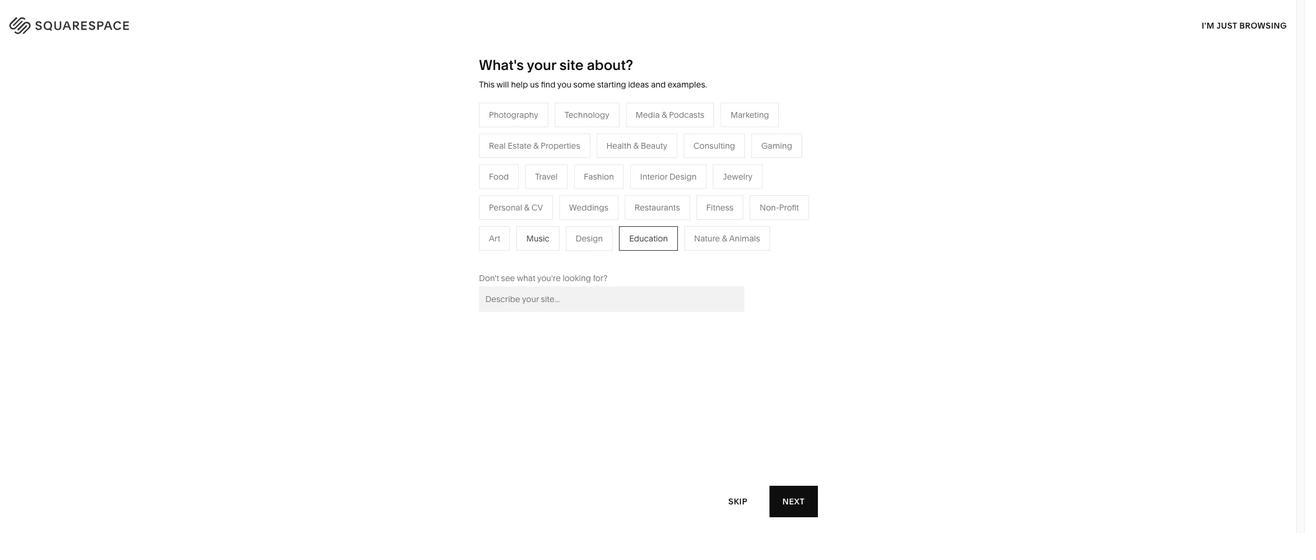 Task type: vqa. For each thing, say whether or not it's contained in the screenshot.
LAYOUTS
no



Task type: describe. For each thing, give the bounding box(es) containing it.
help
[[511, 79, 528, 90]]

Fashion radio
[[574, 164, 624, 189]]

1 vertical spatial non-
[[449, 215, 468, 225]]

0 horizontal spatial media & podcasts
[[518, 197, 586, 208]]

browsing
[[1240, 20, 1287, 31]]

events link
[[518, 215, 555, 225]]

Jewelry radio
[[713, 164, 762, 189]]

ideas
[[628, 79, 649, 90]]

media & podcasts link
[[518, 197, 598, 208]]

weddings inside the weddings radio
[[569, 202, 608, 213]]

nature inside 'radio'
[[694, 233, 720, 244]]

and
[[651, 79, 666, 90]]

Design radio
[[566, 226, 613, 251]]

1 vertical spatial weddings
[[518, 232, 557, 243]]

cv
[[532, 202, 543, 213]]

technology
[[565, 110, 609, 120]]

nature & animals link
[[641, 180, 719, 190]]

art
[[489, 233, 500, 244]]

don't see what you're looking for?
[[479, 273, 608, 283]]

this
[[479, 79, 495, 90]]

& right 'cv'
[[544, 197, 549, 208]]

health & beauty
[[607, 140, 667, 151]]

podcasts inside media & podcasts radio
[[669, 110, 704, 120]]

some
[[573, 79, 595, 90]]

home & decor
[[641, 162, 697, 173]]

Gaming radio
[[752, 133, 802, 158]]

don't
[[479, 273, 499, 283]]

you
[[557, 79, 571, 90]]

restaurants inside option
[[635, 202, 680, 213]]

0 vertical spatial nature & animals
[[641, 180, 707, 190]]

what's your site about? this will help us find you some starting ideas and examples.
[[479, 57, 707, 90]]

in
[[1273, 18, 1282, 29]]

gaming
[[761, 140, 792, 151]]

log             in link
[[1252, 18, 1282, 29]]

interior design
[[640, 171, 697, 182]]

Health & Beauty radio
[[597, 133, 677, 158]]

what
[[517, 273, 535, 283]]

examples.
[[668, 79, 707, 90]]

0 horizontal spatial restaurants
[[518, 180, 563, 190]]

& inside 'radio'
[[722, 233, 727, 244]]

skip
[[729, 496, 748, 507]]

1 vertical spatial podcasts
[[551, 197, 586, 208]]

travel inside radio
[[535, 171, 558, 182]]

health
[[607, 140, 631, 151]]

Interior Design radio
[[630, 164, 707, 189]]

1 vertical spatial estate
[[537, 250, 560, 260]]

Music radio
[[517, 226, 559, 251]]

will
[[497, 79, 509, 90]]

Education radio
[[619, 226, 678, 251]]

i'm just browsing link
[[1202, 9, 1287, 41]]

community & non-profits link
[[395, 215, 504, 225]]

0 horizontal spatial media
[[518, 197, 542, 208]]

estate inside radio
[[508, 140, 531, 151]]

next button
[[769, 486, 817, 518]]

& right community
[[441, 215, 447, 225]]

i'm just browsing
[[1202, 20, 1287, 31]]

0 horizontal spatial fitness
[[641, 197, 668, 208]]

Nature & Animals radio
[[684, 226, 770, 251]]

travel down the real estate & properties radio
[[518, 162, 540, 173]]

& down home & decor
[[669, 180, 674, 190]]

0 vertical spatial nature
[[641, 180, 667, 190]]

Real Estate & Properties radio
[[479, 133, 590, 158]]

starting
[[597, 79, 626, 90]]

profit
[[779, 202, 799, 213]]

Food radio
[[479, 164, 519, 189]]

about?
[[587, 57, 633, 74]]

Media & Podcasts radio
[[626, 103, 714, 127]]

& up looking
[[562, 250, 568, 260]]

beauty
[[641, 140, 667, 151]]

community
[[395, 215, 439, 225]]

fashion
[[584, 171, 614, 182]]

media & podcasts inside radio
[[636, 110, 704, 120]]



Task type: locate. For each thing, give the bounding box(es) containing it.
nature & animals
[[641, 180, 707, 190], [694, 233, 760, 244]]

1 vertical spatial restaurants
[[635, 202, 680, 213]]

0 vertical spatial animals
[[676, 180, 707, 190]]

food
[[489, 171, 509, 182]]

& up travel link
[[533, 140, 539, 151]]

jewelry
[[723, 171, 753, 182]]

1 vertical spatial animals
[[729, 233, 760, 244]]

nature & animals inside 'radio'
[[694, 233, 760, 244]]

Travel radio
[[525, 164, 568, 189]]

1 horizontal spatial animals
[[729, 233, 760, 244]]

properties up travel link
[[541, 140, 580, 151]]

home & decor link
[[641, 162, 709, 173]]

real estate & properties inside radio
[[489, 140, 580, 151]]

site
[[560, 57, 584, 74]]

estate
[[508, 140, 531, 151], [537, 250, 560, 260]]

1 horizontal spatial fitness
[[706, 202, 734, 213]]

travel up media & podcasts link
[[535, 171, 558, 182]]

1 vertical spatial properties
[[570, 250, 609, 260]]

0 vertical spatial weddings
[[569, 202, 608, 213]]

education
[[629, 233, 668, 244]]

media inside radio
[[636, 110, 660, 120]]

1 horizontal spatial media
[[636, 110, 660, 120]]

0 vertical spatial properties
[[541, 140, 580, 151]]

0 vertical spatial podcasts
[[669, 110, 704, 120]]

media
[[636, 110, 660, 120], [518, 197, 542, 208]]

home
[[641, 162, 664, 173]]

Photography radio
[[479, 103, 548, 127]]

& right the "health"
[[633, 140, 639, 151]]

0 vertical spatial real
[[489, 140, 506, 151]]

interior
[[640, 171, 668, 182]]

& inside option
[[524, 202, 530, 213]]

& right home
[[666, 162, 672, 173]]

fitness link
[[641, 197, 680, 208]]

restaurants link
[[518, 180, 575, 190]]

1 horizontal spatial estate
[[537, 250, 560, 260]]

media & podcasts down restaurants 'link'
[[518, 197, 586, 208]]

Don't see what you're looking for? field
[[479, 286, 744, 312]]

media up events
[[518, 197, 542, 208]]

0 vertical spatial media
[[636, 110, 660, 120]]

0 vertical spatial media & podcasts
[[636, 110, 704, 120]]

restaurants down interior
[[635, 202, 680, 213]]

nature down fitness option
[[694, 233, 720, 244]]

0 vertical spatial estate
[[508, 140, 531, 151]]

1 horizontal spatial weddings
[[569, 202, 608, 213]]

profits
[[468, 215, 492, 225]]

properties
[[541, 140, 580, 151], [570, 250, 609, 260]]

0 horizontal spatial design
[[576, 233, 603, 244]]

events
[[518, 215, 543, 225]]

Consulting radio
[[684, 133, 745, 158]]

animals down decor
[[676, 180, 707, 190]]

0 vertical spatial non-
[[760, 202, 779, 213]]

0 horizontal spatial podcasts
[[551, 197, 586, 208]]

estate up travel link
[[508, 140, 531, 151]]

1 horizontal spatial non-
[[760, 202, 779, 213]]

what's
[[479, 57, 524, 74]]

1 vertical spatial design
[[576, 233, 603, 244]]

fitness
[[641, 197, 668, 208], [706, 202, 734, 213]]

personal & cv
[[489, 202, 543, 213]]

0 horizontal spatial non-
[[449, 215, 468, 225]]

log
[[1252, 18, 1271, 29]]

1 vertical spatial nature
[[694, 233, 720, 244]]

Personal & CV radio
[[479, 195, 553, 220]]

weddings
[[569, 202, 608, 213], [518, 232, 557, 243]]

consulting
[[694, 140, 735, 151]]

decor
[[674, 162, 697, 173]]

find
[[541, 79, 556, 90]]

restaurants down travel link
[[518, 180, 563, 190]]

weddings down events link
[[518, 232, 557, 243]]

Art radio
[[479, 226, 510, 251]]

animals down fitness option
[[729, 233, 760, 244]]

you're
[[537, 273, 561, 283]]

& inside radio
[[533, 140, 539, 151]]

Marketing radio
[[721, 103, 779, 127]]

nature down home
[[641, 180, 667, 190]]

1 horizontal spatial media & podcasts
[[636, 110, 704, 120]]

Technology radio
[[555, 103, 619, 127]]

looking
[[563, 273, 591, 283]]

real
[[489, 140, 506, 151], [518, 250, 535, 260]]

design
[[670, 171, 697, 182], [576, 233, 603, 244]]

real estate & properties down weddings link
[[518, 250, 609, 260]]

estate down weddings link
[[537, 250, 560, 260]]

degraw element
[[492, 399, 804, 533]]

Non-Profit radio
[[750, 195, 809, 220]]

non- inside radio
[[760, 202, 779, 213]]

properties up 'for?' at the bottom left of page
[[570, 250, 609, 260]]

& left 'cv'
[[524, 202, 530, 213]]

real down music on the top
[[518, 250, 535, 260]]

nature & animals down the home & decor link
[[641, 180, 707, 190]]

community & non-profits
[[395, 215, 492, 225]]

animals
[[676, 180, 707, 190], [729, 233, 760, 244]]

log             in
[[1252, 18, 1282, 29]]

see
[[501, 273, 515, 283]]

podcasts
[[669, 110, 704, 120], [551, 197, 586, 208]]

nature
[[641, 180, 667, 190], [694, 233, 720, 244]]

0 horizontal spatial animals
[[676, 180, 707, 190]]

0 horizontal spatial nature
[[641, 180, 667, 190]]

squarespace logo link
[[23, 14, 275, 33]]

& down and
[[662, 110, 667, 120]]

squarespace logo image
[[23, 14, 153, 33]]

real estate & properties link
[[518, 250, 621, 260]]

next
[[782, 496, 805, 507]]

0 vertical spatial design
[[670, 171, 697, 182]]

podcasts down examples.
[[669, 110, 704, 120]]

1 vertical spatial nature & animals
[[694, 233, 760, 244]]

music
[[526, 233, 550, 244]]

1 horizontal spatial design
[[670, 171, 697, 182]]

degraw image
[[492, 399, 804, 533]]

marketing
[[731, 110, 769, 120]]

travel link
[[518, 162, 552, 173]]

&
[[662, 110, 667, 120], [533, 140, 539, 151], [633, 140, 639, 151], [666, 162, 672, 173], [669, 180, 674, 190], [544, 197, 549, 208], [524, 202, 530, 213], [441, 215, 447, 225], [722, 233, 727, 244], [562, 250, 568, 260]]

0 horizontal spatial weddings
[[518, 232, 557, 243]]

restaurants
[[518, 180, 563, 190], [635, 202, 680, 213]]

1 horizontal spatial nature
[[694, 233, 720, 244]]

media & podcasts down and
[[636, 110, 704, 120]]

1 vertical spatial real
[[518, 250, 535, 260]]

real estate & properties
[[489, 140, 580, 151], [518, 250, 609, 260]]

nature & animals down fitness option
[[694, 233, 760, 244]]

just
[[1217, 20, 1237, 31]]

Restaurants radio
[[625, 195, 690, 220]]

0 horizontal spatial real
[[489, 140, 506, 151]]

for?
[[593, 273, 608, 283]]

fitness down interior
[[641, 197, 668, 208]]

properties inside radio
[[541, 140, 580, 151]]

your
[[527, 57, 556, 74]]

photography
[[489, 110, 538, 120]]

skip button
[[716, 486, 761, 518]]

personal
[[489, 202, 522, 213]]

real up food option
[[489, 140, 506, 151]]

& down fitness option
[[722, 233, 727, 244]]

podcasts down restaurants 'link'
[[551, 197, 586, 208]]

non-
[[760, 202, 779, 213], [449, 215, 468, 225]]

real inside radio
[[489, 140, 506, 151]]

1 horizontal spatial restaurants
[[635, 202, 680, 213]]

animals inside 'radio'
[[729, 233, 760, 244]]

0 horizontal spatial estate
[[508, 140, 531, 151]]

1 horizontal spatial real
[[518, 250, 535, 260]]

weddings link
[[518, 232, 569, 243]]

real estate & properties up travel link
[[489, 140, 580, 151]]

0 vertical spatial real estate & properties
[[489, 140, 580, 151]]

travel
[[518, 162, 540, 173], [535, 171, 558, 182]]

non-profit
[[760, 202, 799, 213]]

Weddings radio
[[559, 195, 618, 220]]

media up beauty
[[636, 110, 660, 120]]

Fitness radio
[[696, 195, 744, 220]]

1 vertical spatial real estate & properties
[[518, 250, 609, 260]]

fitness up nature & animals 'radio'
[[706, 202, 734, 213]]

i'm
[[1202, 20, 1215, 31]]

us
[[530, 79, 539, 90]]

1 horizontal spatial podcasts
[[669, 110, 704, 120]]

1 vertical spatial media
[[518, 197, 542, 208]]

1 vertical spatial media & podcasts
[[518, 197, 586, 208]]

fitness inside option
[[706, 202, 734, 213]]

media & podcasts
[[636, 110, 704, 120], [518, 197, 586, 208]]

0 vertical spatial restaurants
[[518, 180, 563, 190]]

weddings up the design option
[[569, 202, 608, 213]]



